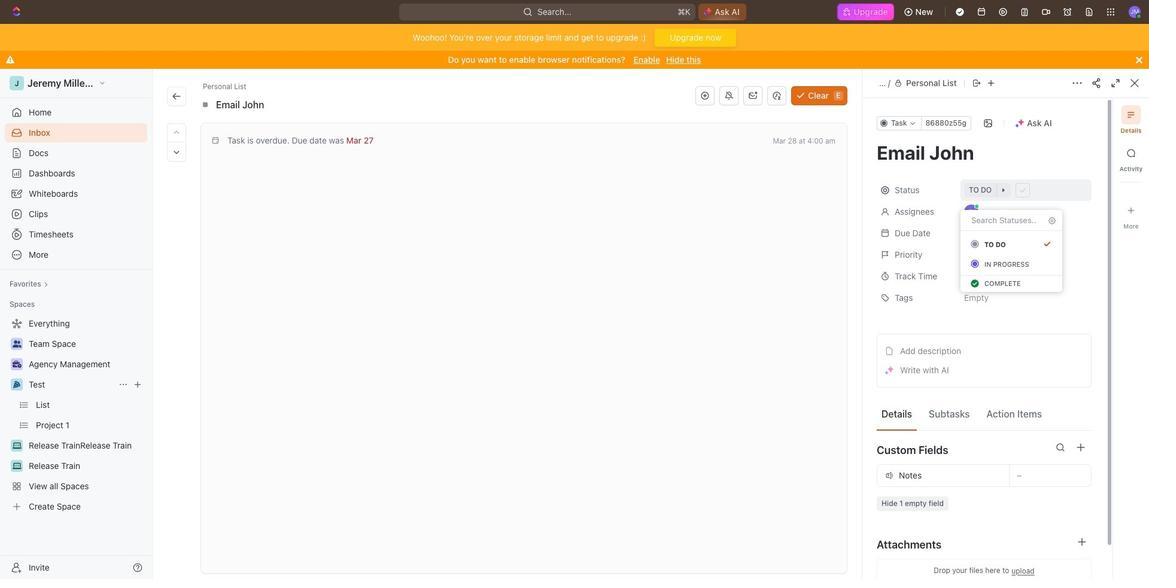 Task type: locate. For each thing, give the bounding box(es) containing it.
task sidebar navigation tab list
[[1118, 105, 1144, 572]]

Search Statuses... field
[[970, 215, 1038, 226]]

Edit task name text field
[[877, 141, 1092, 164]]

custom fields element
[[877, 464, 1092, 511]]



Task type: vqa. For each thing, say whether or not it's contained in the screenshot.
tree at the left of the page inside the Sidebar navigation
no



Task type: describe. For each thing, give the bounding box(es) containing it.
sidebar navigation
[[0, 69, 153, 579]]

pizza slice image
[[13, 381, 20, 388]]



